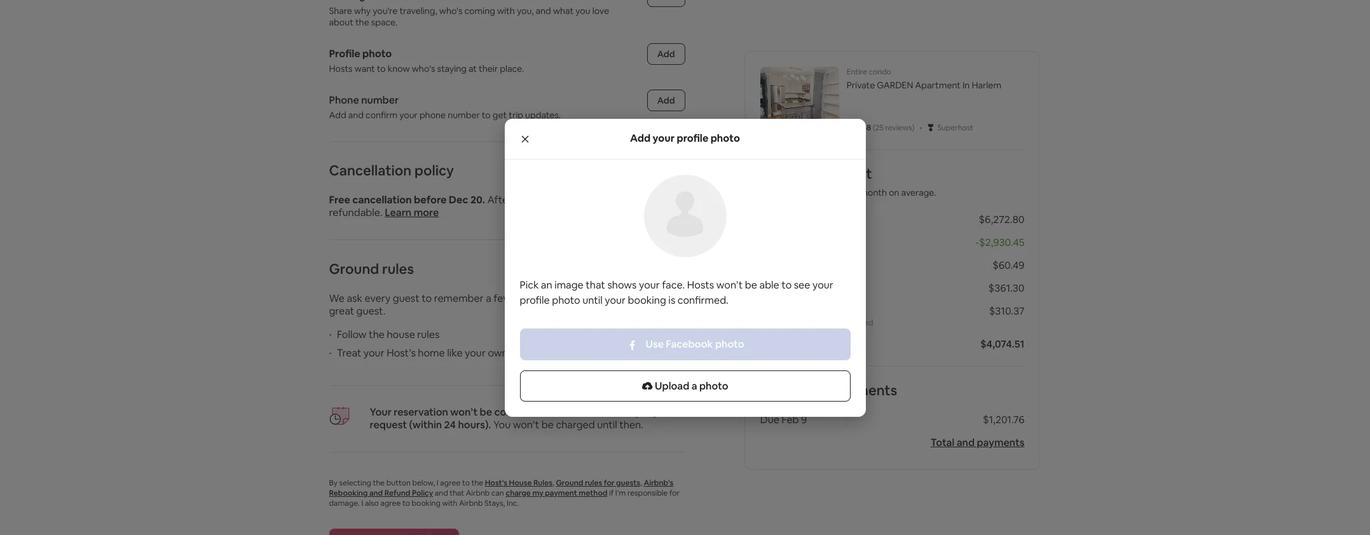 Task type: vqa. For each thing, say whether or not it's contained in the screenshot.
"peace"
no



Task type: describe. For each thing, give the bounding box(es) containing it.
0 vertical spatial rules
[[382, 260, 414, 278]]

•
[[920, 121, 922, 134]]

total and payments button
[[931, 436, 1025, 450]]

place.
[[500, 63, 524, 74]]

to inside if i'm responsible for damage. i also agree to booking with airbnb stays, inc.
[[403, 499, 410, 509]]

add button for profile photo
[[647, 43, 685, 65]]

4.88
[[856, 123, 871, 133]]

airbnb left can
[[466, 488, 490, 499]]

photo inside button
[[715, 337, 744, 351]]

we
[[329, 292, 345, 305]]

get
[[493, 109, 507, 121]]

share why you're traveling, who's coming with you, and what you love about the space.
[[329, 5, 611, 28]]

and right policy on the bottom left of page
[[435, 488, 448, 499]]

great
[[329, 305, 354, 318]]

pick
[[520, 278, 539, 292]]

phone
[[420, 109, 446, 121]]

charge my payment method button
[[506, 488, 608, 499]]

photo inside profile photo hosts want to know who's staying at their place.
[[362, 47, 392, 60]]

stays,
[[485, 499, 505, 509]]

see
[[794, 278, 810, 292]]

refundable.
[[329, 206, 383, 219]]

confirmed.
[[678, 293, 729, 307]]

an
[[541, 278, 552, 292]]

the inside after that, the first 30 nights are non- refundable.
[[538, 193, 554, 207]]

on
[[889, 187, 900, 198]]

house
[[387, 328, 415, 341]]

space.
[[371, 17, 398, 28]]

with inside the share why you're traveling, who's coming with you, and what you love about the space.
[[497, 5, 515, 17]]

1 horizontal spatial won't
[[513, 418, 539, 432]]

2 , from the left
[[640, 478, 642, 488]]

after
[[487, 193, 512, 207]]

24
[[444, 418, 456, 432]]

your up makes
[[639, 278, 660, 292]]

1 fee from the top
[[830, 282, 845, 295]]

below,
[[412, 478, 435, 488]]

upcoming
[[760, 382, 829, 399]]

hosts inside pick an image that shows your face. hosts won't be able to see your profile photo until your booking is confirmed.
[[687, 278, 714, 292]]

by
[[329, 478, 338, 488]]

this
[[760, 187, 777, 198]]

with inside if i'm responsible for damage. i also agree to booking with airbnb stays, inc.
[[442, 499, 457, 509]]

your
[[370, 406, 392, 419]]

profile photo hosts want to know who's staying at their place.
[[329, 47, 524, 74]]

garden
[[877, 79, 913, 91]]

prívate
[[847, 79, 875, 91]]

is inside pick an image that shows your face. hosts won't be able to see your profile photo until your booking is confirmed.
[[669, 293, 676, 307]]

$310.37
[[989, 305, 1025, 318]]

charged
[[556, 418, 595, 432]]

9
[[801, 413, 807, 427]]

are
[[623, 193, 637, 207]]

$1,201.76
[[983, 413, 1025, 427]]

host's
[[387, 347, 416, 360]]

assistance
[[760, 318, 798, 328]]

learn more
[[385, 206, 439, 219]]

what inside we ask every guest to remember a few simple things about what makes a great guest.
[[608, 292, 631, 305]]

free
[[329, 193, 350, 207]]

your right see
[[813, 278, 834, 292]]

we ask every guest to remember a few simple things about what makes a great guest.
[[329, 292, 671, 318]]

refund
[[385, 488, 410, 499]]

to inside pick an image that shows your face. hosts won't be able to see your profile photo until your booking is confirmed.
[[782, 278, 792, 292]]

you're
[[373, 5, 398, 17]]

profile
[[329, 47, 360, 60]]

about inside the share why you're traveling, who's coming with you, and what you love about the space.
[[329, 17, 353, 28]]

profile inside pick an image that shows your face. hosts won't be able to see your profile photo until your booking is confirmed.
[[520, 293, 550, 307]]

be inside your reservation won't be confirmed until the host accepts your request (within 24 hours).
[[480, 406, 492, 419]]

and inside the share why you're traveling, who's coming with you, and what you love about the space.
[[536, 5, 551, 17]]

until left then. on the bottom left of the page
[[597, 418, 617, 432]]

your inside your reservation won't be confirmed until the host accepts your request (within 24 hours).
[[653, 406, 675, 419]]

󰔁
[[642, 379, 653, 391]]

(
[[873, 123, 875, 133]]

and inside airbnb's rebooking and refund policy
[[369, 488, 383, 499]]

home
[[418, 347, 445, 360]]

airbnb left see
[[760, 282, 792, 295]]

dec
[[449, 193, 468, 207]]

pick an image that shows your face. hosts won't be able to see your profile photo until your booking is confirmed.
[[520, 278, 834, 307]]

i'm
[[615, 488, 626, 499]]

$4,074.51
[[981, 338, 1025, 351]]

total and payments
[[931, 436, 1025, 450]]

few
[[494, 292, 511, 305]]

0 vertical spatial number
[[361, 93, 399, 107]]

after that, the first 30 nights are non- refundable.
[[329, 193, 661, 219]]

the left host's
[[472, 478, 483, 488]]

to inside we ask every guest to remember a few simple things about what makes a great guest.
[[422, 292, 432, 305]]

to inside profile photo hosts want to know who's staying at their place.
[[377, 63, 386, 74]]

due
[[760, 413, 780, 427]]

treat
[[337, 347, 361, 360]]

who's
[[439, 5, 463, 17]]

love
[[592, 5, 609, 17]]

0 horizontal spatial payments
[[832, 382, 897, 399]]

1 horizontal spatial agree
[[440, 478, 461, 488]]

1 vertical spatial ground
[[556, 478, 583, 488]]

1 horizontal spatial be
[[542, 418, 554, 432]]

agree inside if i'm responsible for damage. i also agree to booking with airbnb stays, inc.
[[381, 499, 401, 509]]

hours).
[[458, 418, 491, 432]]

button
[[386, 478, 411, 488]]

rules inside follow the house rules treat your host's home like your own
[[417, 328, 440, 341]]

airbnb's rebooking and refund policy
[[329, 478, 674, 499]]

you
[[493, 418, 511, 432]]

nights
[[591, 193, 620, 207]]

add your profile photo dialog
[[505, 119, 866, 417]]

harlem
[[972, 79, 1002, 91]]

damage.
[[329, 499, 360, 509]]

your inside phone number add and confirm your phone number to get trip updates.
[[399, 109, 418, 121]]

included
[[843, 318, 873, 328]]

if i'm responsible for damage. i also agree to booking with airbnb stays, inc.
[[329, 488, 680, 509]]

cancellation policy
[[329, 162, 454, 179]]

add button for phone number
[[647, 90, 685, 111]]

0 vertical spatial profile
[[677, 132, 709, 145]]

󰔁 upload a photo
[[642, 379, 728, 393]]

a inside today's payment this place is $3,226.28 a month on average.
[[853, 187, 858, 198]]

1 , from the left
[[553, 478, 554, 488]]

first
[[556, 193, 575, 207]]

method
[[579, 488, 608, 499]]

add inside phone number add and confirm your phone number to get trip updates.
[[329, 109, 346, 121]]

place
[[779, 187, 801, 198]]

trip
[[509, 109, 523, 121]]

every
[[365, 292, 391, 305]]

the inside the share why you're traveling, who's coming with you, and what you love about the space.
[[355, 17, 369, 28]]

shows
[[608, 278, 637, 292]]

remember
[[434, 292, 484, 305]]

their
[[479, 63, 498, 74]]

ground rules for guests link
[[556, 478, 640, 488]]

coming
[[464, 5, 495, 17]]

is inside today's payment this place is $3,226.28 a month on average.
[[803, 187, 809, 198]]



Task type: locate. For each thing, give the bounding box(es) containing it.
i inside if i'm responsible for damage. i also agree to booking with airbnb stays, inc.
[[361, 499, 363, 509]]

share
[[329, 5, 352, 17]]

1 horizontal spatial i
[[437, 478, 439, 488]]

to left host's
[[462, 478, 470, 488]]

0 horizontal spatial hosts
[[329, 63, 353, 74]]

your down shows
[[605, 293, 626, 307]]

to
[[377, 63, 386, 74], [482, 109, 491, 121], [782, 278, 792, 292], [422, 292, 432, 305], [462, 478, 470, 488], [403, 499, 410, 509]]

2 vertical spatial rules
[[585, 478, 602, 488]]

2 add button from the top
[[647, 90, 685, 111]]

for left i'm at the left bottom
[[604, 478, 615, 488]]

ground up ask
[[329, 260, 379, 278]]

payment right my
[[545, 488, 577, 499]]

1 vertical spatial hosts
[[687, 278, 714, 292]]

$60.49
[[993, 259, 1025, 272]]

booking inside if i'm responsible for damage. i also agree to booking with airbnb stays, inc.
[[412, 499, 441, 509]]

0 vertical spatial what
[[553, 5, 574, 17]]

1 vertical spatial booking
[[412, 499, 441, 509]]

traveling,
[[400, 5, 437, 17]]

the left first
[[538, 193, 554, 207]]

0 horizontal spatial ,
[[553, 478, 554, 488]]

,
[[553, 478, 554, 488], [640, 478, 642, 488]]

1 vertical spatial add button
[[647, 90, 685, 111]]

ground right rules
[[556, 478, 583, 488]]

1 vertical spatial payment
[[545, 488, 577, 499]]

host's house rules button
[[485, 478, 553, 488]]

0 vertical spatial booking
[[628, 293, 666, 307]]

your
[[399, 109, 418, 121], [653, 132, 675, 145], [639, 278, 660, 292], [813, 278, 834, 292], [605, 293, 626, 307], [364, 347, 384, 360], [465, 347, 486, 360], [653, 406, 675, 419]]

number right phone at top left
[[448, 109, 480, 121]]

rules left if
[[585, 478, 602, 488]]

rules
[[534, 478, 553, 488]]

1 horizontal spatial that
[[586, 278, 605, 292]]

1 horizontal spatial hosts
[[687, 278, 714, 292]]

is right place
[[803, 187, 809, 198]]

what inside the share why you're traveling, who's coming with you, and what you love about the space.
[[553, 5, 574, 17]]

use
[[646, 337, 664, 351]]

your right treat
[[364, 347, 384, 360]]

won't right you
[[513, 418, 539, 432]]

airbnb's
[[644, 478, 674, 488]]

be left able
[[745, 278, 757, 292]]

rules
[[382, 260, 414, 278], [417, 328, 440, 341], [585, 478, 602, 488]]

and down phone
[[348, 109, 364, 121]]

the left 'button'
[[373, 478, 385, 488]]

the left the host
[[569, 406, 586, 419]]

0 horizontal spatial i
[[361, 499, 363, 509]]

0 horizontal spatial that
[[450, 488, 464, 499]]

0 vertical spatial is
[[803, 187, 809, 198]]

is
[[803, 187, 809, 198], [669, 293, 676, 307]]

agree
[[440, 478, 461, 488], [381, 499, 401, 509]]

a right upload
[[692, 379, 697, 393]]

condo
[[869, 67, 891, 77]]

0 vertical spatial about
[[329, 17, 353, 28]]

i for below,
[[437, 478, 439, 488]]

guest
[[393, 292, 420, 305]]

the inside your reservation won't be confirmed until the host accepts your request (within 24 hours).
[[569, 406, 586, 419]]

with left you,
[[497, 5, 515, 17]]

booking inside pick an image that shows your face. hosts won't be able to see your profile photo until your booking is confirmed.
[[628, 293, 666, 307]]

and left refund
[[369, 488, 383, 499]]

add button
[[647, 43, 685, 65], [647, 90, 685, 111]]

superhost
[[938, 123, 974, 133]]

airbnb inside if i'm responsible for damage. i also agree to booking with airbnb stays, inc.
[[459, 499, 483, 509]]

0 vertical spatial payments
[[832, 382, 897, 399]]

$3,226.28
[[811, 187, 851, 198]]

your down upload
[[653, 406, 675, 419]]

about left why
[[329, 17, 353, 28]]

won't inside your reservation won't be confirmed until the host accepts your request (within 24 hours).
[[450, 406, 478, 419]]

0 horizontal spatial for
[[604, 478, 615, 488]]

hosts down 'profile' on the top left of page
[[329, 63, 353, 74]]

to inside phone number add and confirm your phone number to get trip updates.
[[482, 109, 491, 121]]

2 horizontal spatial be
[[745, 278, 757, 292]]

what left you
[[553, 5, 574, 17]]

you
[[576, 5, 591, 17]]

0 horizontal spatial number
[[361, 93, 399, 107]]

1 vertical spatial i
[[361, 499, 363, 509]]

to left see
[[782, 278, 792, 292]]

agree right below,
[[440, 478, 461, 488]]

at
[[469, 63, 477, 74]]

be left charged
[[542, 418, 554, 432]]

1 horizontal spatial about
[[578, 292, 605, 305]]

$310.37 assistance services fee included
[[760, 305, 1025, 328]]

1 horizontal spatial is
[[803, 187, 809, 198]]

fee right services
[[830, 318, 842, 328]]

0 horizontal spatial payment
[[545, 488, 577, 499]]

won't inside pick an image that shows your face. hosts won't be able to see your profile photo until your booking is confirmed.
[[716, 278, 743, 292]]

and right total
[[957, 436, 975, 450]]

to right want
[[377, 63, 386, 74]]

i left 'also' in the left of the page
[[361, 499, 363, 509]]

rebooking
[[329, 488, 368, 499]]

and that airbnb can charge my payment method
[[433, 488, 608, 499]]

, right my
[[553, 478, 554, 488]]

1 horizontal spatial ,
[[640, 478, 642, 488]]

by selecting the button below, i agree to the host's house rules , ground rules for guests ,
[[329, 478, 644, 488]]

that inside pick an image that shows your face. hosts won't be able to see your profile photo until your booking is confirmed.
[[586, 278, 605, 292]]

hosts up confirmed.
[[687, 278, 714, 292]]

selecting
[[339, 478, 371, 488]]

apartment
[[915, 79, 961, 91]]

to left 'get'
[[482, 109, 491, 121]]

what
[[553, 5, 574, 17], [608, 292, 631, 305]]

hosts inside profile photo hosts want to know who's staying at their place.
[[329, 63, 353, 74]]

rules up home
[[417, 328, 440, 341]]

1 horizontal spatial with
[[497, 5, 515, 17]]

and
[[536, 5, 551, 17], [348, 109, 364, 121], [957, 436, 975, 450], [369, 488, 383, 499], [435, 488, 448, 499]]

won't left you
[[450, 406, 478, 419]]

and right you,
[[536, 5, 551, 17]]

payment inside today's payment this place is $3,226.28 a month on average.
[[813, 165, 872, 182]]

until
[[583, 293, 603, 307], [546, 406, 567, 419], [597, 418, 617, 432]]

for right responsible
[[670, 488, 680, 499]]

1 vertical spatial what
[[608, 292, 631, 305]]

2 fee from the top
[[830, 318, 842, 328]]

until inside pick an image that shows your face. hosts won't be able to see your profile photo until your booking is confirmed.
[[583, 293, 603, 307]]

the down guest.
[[369, 328, 385, 341]]

with right policy on the bottom left of page
[[442, 499, 457, 509]]

know
[[388, 63, 410, 74]]

about inside we ask every guest to remember a few simple things about what makes a great guest.
[[578, 292, 605, 305]]

in
[[963, 79, 970, 91]]

rules up guest on the left bottom of page
[[382, 260, 414, 278]]

month
[[860, 187, 887, 198]]

0 vertical spatial agree
[[440, 478, 461, 488]]

confirmed
[[494, 406, 544, 419]]

0 vertical spatial payment
[[813, 165, 872, 182]]

1 horizontal spatial ground
[[556, 478, 583, 488]]

until right confirmed at the bottom left of the page
[[546, 406, 567, 419]]

1 vertical spatial profile
[[520, 293, 550, 307]]

be left you
[[480, 406, 492, 419]]

then.
[[620, 418, 644, 432]]

1 vertical spatial with
[[442, 499, 457, 509]]

0 vertical spatial add button
[[647, 43, 685, 65]]

1 horizontal spatial payments
[[977, 436, 1025, 450]]

learn more button
[[385, 206, 439, 219]]

1 horizontal spatial rules
[[417, 328, 440, 341]]

airbnb left stays,
[[459, 499, 483, 509]]

is down face.
[[669, 293, 676, 307]]

0 vertical spatial that
[[586, 278, 605, 292]]

entire condo prívate garden apartment in harlem
[[847, 67, 1002, 91]]

20.
[[471, 193, 485, 207]]

until inside your reservation won't be confirmed until the host accepts your request (within 24 hours).
[[546, 406, 567, 419]]

1 horizontal spatial booking
[[628, 293, 666, 307]]

non-
[[640, 193, 661, 207]]

fee inside $310.37 assistance services fee included
[[830, 318, 842, 328]]

for inside if i'm responsible for damage. i also agree to booking with airbnb stays, inc.
[[670, 488, 680, 499]]

today's payment this place is $3,226.28 a month on average.
[[760, 165, 936, 198]]

0 horizontal spatial be
[[480, 406, 492, 419]]

1 vertical spatial about
[[578, 292, 605, 305]]

booking down shows
[[628, 293, 666, 307]]

1 vertical spatial number
[[448, 109, 480, 121]]

that right policy on the bottom left of page
[[450, 488, 464, 499]]

due feb 9
[[760, 413, 807, 427]]

reviews
[[886, 123, 912, 133]]

a inside add your profile photo dialog
[[692, 379, 697, 393]]

1 add button from the top
[[647, 43, 685, 65]]

that right image
[[586, 278, 605, 292]]

payments
[[832, 382, 897, 399], [977, 436, 1025, 450]]

a down face.
[[666, 292, 671, 305]]

a left month
[[853, 187, 858, 198]]

a left 'few'
[[486, 292, 491, 305]]

confirm
[[366, 109, 397, 121]]

1 horizontal spatial payment
[[813, 165, 872, 182]]

0 horizontal spatial agree
[[381, 499, 401, 509]]

number
[[361, 93, 399, 107], [448, 109, 480, 121]]

your reservation won't be confirmed until the host accepts your request (within 24 hours).
[[370, 406, 675, 432]]

guest.
[[356, 305, 386, 318]]

services
[[800, 318, 828, 328]]

upcoming payments
[[760, 382, 897, 399]]

0 horizontal spatial ground
[[329, 260, 379, 278]]

your left phone at top left
[[399, 109, 418, 121]]

the left the space.
[[355, 17, 369, 28]]

0 horizontal spatial is
[[669, 293, 676, 307]]

1 vertical spatial payments
[[977, 436, 1025, 450]]

0 vertical spatial fee
[[830, 282, 845, 295]]

25
[[875, 123, 884, 133]]

feb
[[782, 413, 799, 427]]

own
[[488, 347, 508, 360]]

i for damage.
[[361, 499, 363, 509]]

, left airbnb's
[[640, 478, 642, 488]]

to right guest on the left bottom of page
[[422, 292, 432, 305]]

agree right 'also' in the left of the page
[[381, 499, 401, 509]]

policy
[[415, 162, 454, 179]]

1 vertical spatial that
[[450, 488, 464, 499]]

your up non-
[[653, 132, 675, 145]]

0 vertical spatial with
[[497, 5, 515, 17]]

airbnb service fee
[[760, 282, 845, 295]]

cancellation
[[329, 162, 412, 179]]

won't up confirmed.
[[716, 278, 743, 292]]

airbnb service fee button
[[760, 282, 845, 295]]

photo inside pick an image that shows your face. hosts won't be able to see your profile photo until your booking is confirmed.
[[552, 293, 580, 307]]

for
[[604, 478, 615, 488], [670, 488, 680, 499]]

i right below,
[[437, 478, 439, 488]]

the inside follow the house rules treat your host's home like your own
[[369, 328, 385, 341]]

use facebook photo
[[646, 337, 744, 351]]

about down image
[[578, 292, 605, 305]]

booking down below,
[[412, 499, 441, 509]]

2 horizontal spatial rules
[[585, 478, 602, 488]]

host
[[588, 406, 611, 419]]

your right like on the bottom of page
[[465, 347, 486, 360]]

0 horizontal spatial booking
[[412, 499, 441, 509]]

-
[[976, 236, 979, 249]]

makes
[[633, 292, 664, 305]]

airbnb's rebooking and refund policy button
[[329, 478, 674, 499]]

0 horizontal spatial rules
[[382, 260, 414, 278]]

like
[[447, 347, 463, 360]]

request
[[370, 418, 407, 432]]

facebook
[[666, 337, 713, 351]]

0 vertical spatial hosts
[[329, 63, 353, 74]]

0 horizontal spatial about
[[329, 17, 353, 28]]

learn
[[385, 206, 412, 219]]

0 horizontal spatial won't
[[450, 406, 478, 419]]

more
[[414, 206, 439, 219]]

add inside dialog
[[630, 132, 651, 145]]

1 horizontal spatial number
[[448, 109, 480, 121]]

that,
[[514, 193, 536, 207]]

what down shows
[[608, 292, 631, 305]]

until down image
[[583, 293, 603, 307]]

things
[[546, 292, 575, 305]]

payment up $3,226.28
[[813, 165, 872, 182]]

1 vertical spatial is
[[669, 293, 676, 307]]

be inside pick an image that shows your face. hosts won't be able to see your profile photo until your booking is confirmed.
[[745, 278, 757, 292]]

1 horizontal spatial profile
[[677, 132, 709, 145]]

also
[[365, 499, 379, 509]]

1 horizontal spatial what
[[608, 292, 631, 305]]

accepts
[[613, 406, 651, 419]]

follow the house rules treat your host's home like your own
[[337, 328, 508, 360]]

1 vertical spatial agree
[[381, 499, 401, 509]]

1 vertical spatial rules
[[417, 328, 440, 341]]

to left policy on the bottom left of page
[[403, 499, 410, 509]]

0 horizontal spatial profile
[[520, 293, 550, 307]]

and inside phone number add and confirm your phone number to get trip updates.
[[348, 109, 364, 121]]

0 horizontal spatial what
[[553, 5, 574, 17]]

1 horizontal spatial for
[[670, 488, 680, 499]]

0 vertical spatial ground
[[329, 260, 379, 278]]

0 vertical spatial i
[[437, 478, 439, 488]]

with
[[497, 5, 515, 17], [442, 499, 457, 509]]

fee right service
[[830, 282, 845, 295]]

0 horizontal spatial with
[[442, 499, 457, 509]]

1 vertical spatial fee
[[830, 318, 842, 328]]

number up 'confirm'
[[361, 93, 399, 107]]

2 horizontal spatial won't
[[716, 278, 743, 292]]

responsible
[[628, 488, 668, 499]]



